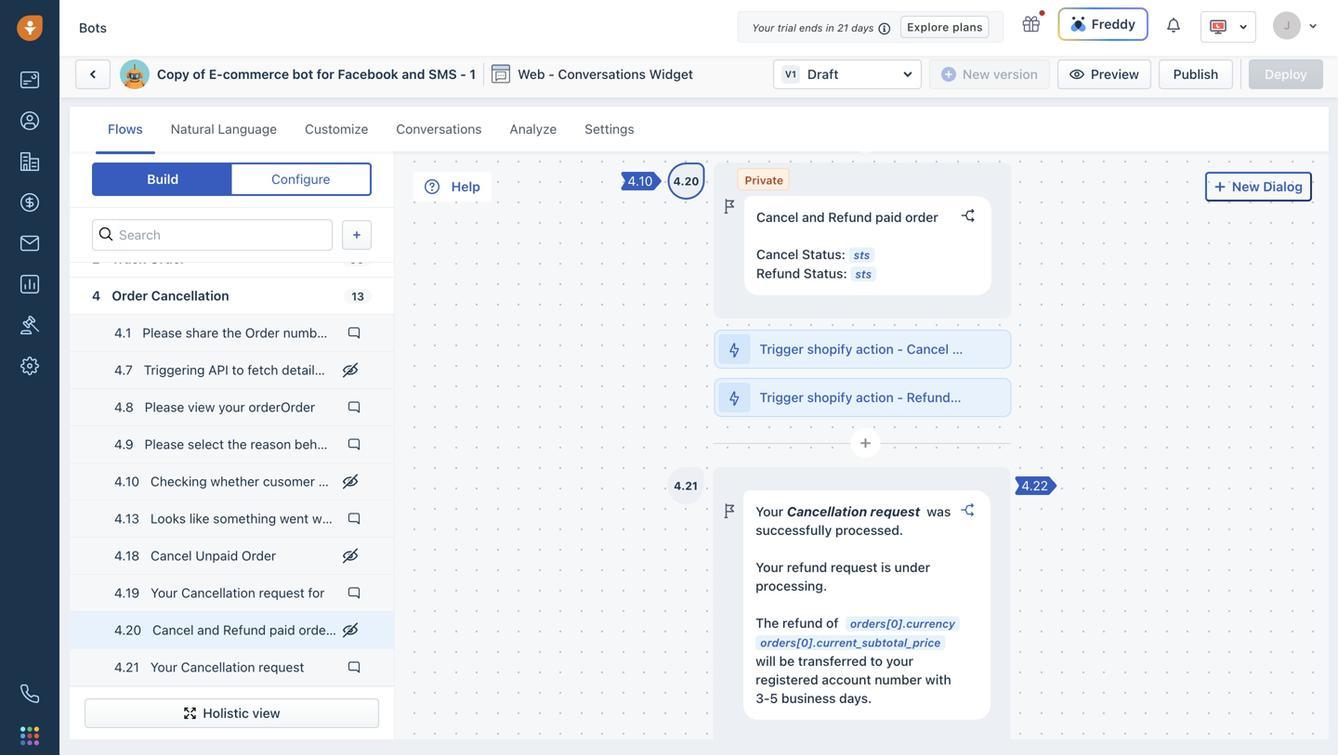 Task type: vqa. For each thing, say whether or not it's contained in the screenshot.
email
no



Task type: describe. For each thing, give the bounding box(es) containing it.
explore plans button
[[901, 16, 990, 38]]

trial
[[778, 22, 796, 34]]

explore
[[908, 20, 950, 33]]

ends
[[799, 22, 823, 34]]

bell regular image
[[1168, 16, 1182, 34]]

properties image
[[20, 316, 39, 335]]

plans
[[953, 20, 983, 33]]

ic_arrow_down image
[[1309, 20, 1318, 31]]

freddy
[[1092, 16, 1136, 32]]

phone image
[[20, 685, 39, 704]]

phone element
[[11, 676, 48, 713]]

bots
[[79, 20, 107, 35]]



Task type: locate. For each thing, give the bounding box(es) containing it.
your
[[752, 22, 775, 34]]

explore plans
[[908, 20, 983, 33]]

your trial ends in 21 days
[[752, 22, 874, 34]]

ic_info_icon image
[[879, 21, 892, 36]]

21
[[838, 22, 849, 34]]

days
[[852, 22, 874, 34]]

freshworks switcher image
[[20, 727, 39, 746]]

missing translation "unavailable" for locale "en-us" image
[[1209, 18, 1228, 36]]

ic_arrow_down image
[[1239, 20, 1248, 34]]

in
[[826, 22, 835, 34]]

freddy button
[[1059, 7, 1149, 41]]



